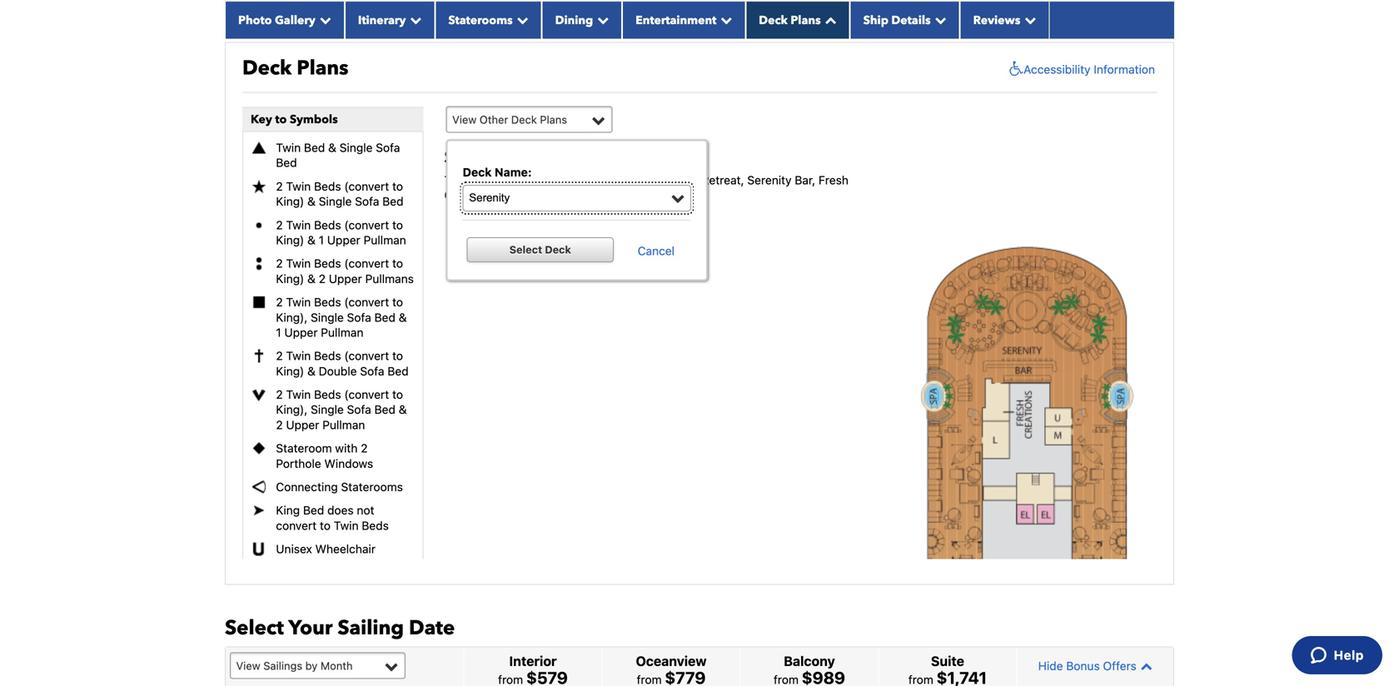 Task type: vqa. For each thing, say whether or not it's contained in the screenshot.
right more.
no



Task type: describe. For each thing, give the bounding box(es) containing it.
twin bed & single sofa bed
[[276, 141, 400, 170]]

to for 2 twin beds (convert to king) & single sofa bed
[[392, 179, 403, 193]]

deck plans button
[[746, 2, 850, 39]]

twin inside twin bed & single sofa bed
[[276, 141, 301, 154]]

(convert for 2 twin beds (convert to king) & 2 upper pullmans
[[344, 257, 389, 270]]

& inside twin bed & single sofa bed
[[328, 141, 336, 154]]

sofa inside 2 twin beds (convert to king) & double sofa bed
[[360, 364, 384, 378]]

2 for 2 twin beds (convert to king) & single sofa bed
[[276, 179, 283, 193]]

(convert for 2 twin beds (convert to king) & single sofa bed
[[344, 179, 389, 193]]

& inside 2 twin beds (convert to king) & double sofa bed
[[307, 364, 316, 378]]

twin for 2 twin beds (convert to king), single sofa bed & 1 upper pullman
[[286, 295, 311, 309]]

the
[[444, 173, 465, 187]]

serenity up the
[[444, 146, 511, 169]]

view for view other deck plans
[[452, 113, 477, 126]]

wheelchair image
[[1005, 61, 1024, 77]]

beds for 2 twin beds (convert to king) & single sofa bed
[[314, 179, 341, 193]]

2 for 2 twin beds (convert to king), single sofa bed & 2 upper pullman
[[276, 388, 283, 401]]

other
[[480, 113, 508, 126]]

& inside 2 twin beds (convert to king) & 2 upper pullmans
[[307, 272, 316, 286]]

key
[[251, 111, 272, 127]]

cancel button
[[621, 244, 691, 258]]

bed inside 2 twin beds (convert to king) & single sofa bed
[[382, 195, 404, 208]]

cancel
[[638, 244, 675, 258]]

to for 2 twin beds (convert to king), single sofa bed & 2 upper pullman
[[392, 388, 403, 401]]

key to symbols
[[251, 111, 338, 127]]

bed down key to symbols
[[276, 156, 297, 170]]

king), for 1
[[276, 310, 308, 324]]

single inside 2 twin beds (convert to king), single sofa bed & 2 upper pullman
[[311, 403, 344, 417]]

creations,
[[444, 188, 499, 202]]

offers
[[1103, 659, 1137, 673]]

accessible
[[276, 557, 334, 571]]

view for view sailings by month
[[236, 659, 260, 672]]

interior
[[509, 653, 557, 669]]

bonus
[[1066, 659, 1100, 673]]

name:
[[495, 165, 532, 179]]

& inside 2 twin beds (convert to king) & 1 upper pullman
[[307, 233, 316, 247]]

bed down symbols
[[304, 141, 325, 154]]

unisex
[[276, 542, 312, 556]]

king) for 2 twin beds (convert to king) & 1 upper pullman
[[276, 233, 304, 247]]

sofa inside 2 twin beds (convert to king) & single sofa bed
[[355, 195, 379, 208]]

deck inside select deck 'link'
[[545, 243, 571, 255]]

sofa inside 2 twin beds (convert to king), single sofa bed & 1 upper pullman
[[347, 310, 371, 324]]

chevron up image for hide bonus offers
[[1137, 660, 1152, 672]]

bed inside king bed does not convert to twin beds
[[303, 504, 324, 517]]

single inside 2 twin beds (convert to king), single sofa bed & 1 upper pullman
[[311, 310, 344, 324]]

plans inside deck plans dropdown button
[[791, 12, 821, 28]]

porthole
[[276, 457, 321, 470]]

pullmans
[[365, 272, 414, 286]]

features
[[546, 173, 590, 187]]

2 inside stateroom with 2 porthole windows
[[361, 441, 368, 455]]

deck name:
[[463, 165, 532, 179]]

2 for 2 twin beds (convert to king), single sofa bed & 1 upper pullman
[[276, 295, 283, 309]]

2 twin beds (convert to king) & 1 upper pullman
[[276, 218, 406, 247]]

by
[[305, 659, 318, 672]]

bed inside 2 twin beds (convert to king), single sofa bed & 2 upper pullman
[[374, 403, 396, 417]]

beds for 2 twin beds (convert to king), single sofa bed & 2 upper pullman
[[314, 388, 341, 401]]

sailing
[[338, 614, 404, 642]]

and
[[502, 188, 522, 202]]

king) for 2 twin beds (convert to king) & single sofa bed
[[276, 195, 304, 208]]

accessibility information link
[[1005, 61, 1155, 77]]

hide bonus offers
[[1038, 659, 1137, 673]]

beds for 2 twin beds (convert to king), single sofa bed & 1 upper pullman
[[314, 295, 341, 309]]

pullman for 2 twin beds (convert to king), single sofa bed & 1 upper pullman
[[321, 326, 363, 339]]

fresh
[[819, 173, 849, 187]]

king) for 2 twin beds (convert to king) & double sofa bed
[[276, 364, 304, 378]]

upper inside 2 twin beds (convert to king), single sofa bed & 2 upper pullman
[[286, 418, 319, 432]]

month
[[321, 659, 353, 672]]

sailings
[[263, 659, 302, 672]]

stateroom with 2 porthole windows
[[276, 441, 373, 470]]

staterooms
[[341, 480, 403, 494]]

sofa inside 2 twin beds (convert to king), single sofa bed & 2 upper pullman
[[347, 403, 371, 417]]

chevron up image for deck plans
[[821, 14, 837, 26]]

upper inside 2 twin beds (convert to king) & 2 upper pullmans
[[329, 272, 362, 286]]

sofa inside twin bed & single sofa bed
[[376, 141, 400, 154]]

wheelchair
[[315, 542, 376, 556]]

connecting staterooms
[[276, 480, 403, 494]]

bed inside 2 twin beds (convert to king) & double sofa bed
[[387, 364, 409, 378]]

hide
[[1038, 659, 1063, 673]]

upper inside 2 twin beds (convert to king), single sofa bed & 1 upper pullman
[[284, 326, 318, 339]]

not
[[357, 504, 374, 517]]

view other deck plans link
[[446, 106, 613, 133]]

serenity up the creations,
[[468, 173, 512, 187]]

deck inside serenity the serenity deck features serenity adult-only retreat, serenity bar, fresh creations, and whirlpools.
[[515, 173, 543, 187]]

deck inside deck plans dropdown button
[[759, 12, 788, 28]]

symbols
[[290, 111, 338, 127]]



Task type: locate. For each thing, give the bounding box(es) containing it.
0 vertical spatial plans
[[791, 12, 821, 28]]

& up 2 twin beds (convert to king) & 1 upper pullman
[[307, 195, 316, 208]]

deck plans inside dropdown button
[[759, 12, 821, 28]]

beds for 2 twin beds (convert to king) & double sofa bed
[[314, 349, 341, 363]]

king) up 2 twin beds (convert to king), single sofa bed & 1 upper pullman
[[276, 272, 304, 286]]

twin for 2 twin beds (convert to king) & 1 upper pullman
[[286, 218, 311, 232]]

pullman inside 2 twin beds (convert to king) & 1 upper pullman
[[364, 233, 406, 247]]

beds down 2 twin beds (convert to king) & 2 upper pullmans
[[314, 295, 341, 309]]

deck inside 'view other deck plans' link
[[511, 113, 537, 126]]

date
[[409, 614, 455, 642]]

& inside 2 twin beds (convert to king), single sofa bed & 1 upper pullman
[[399, 310, 407, 324]]

2 vertical spatial plans
[[540, 113, 567, 126]]

serenity left bar,
[[747, 173, 792, 187]]

& inside 2 twin beds (convert to king), single sofa bed & 2 upper pullman
[[399, 403, 407, 417]]

2 inside 2 twin beds (convert to king), single sofa bed & 1 upper pullman
[[276, 295, 283, 309]]

to
[[275, 111, 287, 127], [392, 179, 403, 193], [392, 218, 403, 232], [392, 257, 403, 270], [392, 295, 403, 309], [392, 349, 403, 363], [392, 388, 403, 401], [320, 519, 331, 533]]

deck
[[759, 12, 788, 28], [242, 54, 292, 82], [511, 113, 537, 126], [463, 165, 492, 179], [515, 173, 543, 187], [545, 243, 571, 255]]

1 horizontal spatial plans
[[540, 113, 567, 126]]

1
[[319, 233, 324, 247], [276, 326, 281, 339]]

king) for 2 twin beds (convert to king) & 2 upper pullmans
[[276, 272, 304, 286]]

2 (convert from the top
[[344, 218, 389, 232]]

(convert down twin bed & single sofa bed
[[344, 179, 389, 193]]

(convert for 2 twin beds (convert to king) & double sofa bed
[[344, 349, 389, 363]]

(convert inside 2 twin beds (convert to king) & double sofa bed
[[344, 349, 389, 363]]

sofa
[[376, 141, 400, 154], [355, 195, 379, 208], [347, 310, 371, 324], [360, 364, 384, 378], [347, 403, 371, 417]]

king) inside 2 twin beds (convert to king) & double sofa bed
[[276, 364, 304, 378]]

to inside king bed does not convert to twin beds
[[320, 519, 331, 533]]

&
[[328, 141, 336, 154], [307, 195, 316, 208], [307, 233, 316, 247], [307, 272, 316, 286], [399, 310, 407, 324], [307, 364, 316, 378], [399, 403, 407, 417]]

1 horizontal spatial select
[[509, 243, 542, 255]]

view left sailings
[[236, 659, 260, 672]]

restroom
[[337, 557, 388, 571]]

pullman up with
[[322, 418, 365, 432]]

1 horizontal spatial view
[[452, 113, 477, 126]]

sofa down 2 twin beds (convert to king) & 2 upper pullmans
[[347, 310, 371, 324]]

1 vertical spatial view
[[236, 659, 260, 672]]

2 twin beds (convert to king) & single sofa bed
[[276, 179, 404, 208]]

to for 2 twin beds (convert to king) & 2 upper pullmans
[[392, 257, 403, 270]]

chevron up image
[[821, 14, 837, 26], [1137, 660, 1152, 672]]

view
[[452, 113, 477, 126], [236, 659, 260, 672]]

1 inside 2 twin beds (convert to king), single sofa bed & 1 upper pullman
[[276, 326, 281, 339]]

2 for 2 twin beds (convert to king) & double sofa bed
[[276, 349, 283, 363]]

king), up stateroom
[[276, 403, 308, 417]]

& up 2 twin beds (convert to king) & 2 upper pullmans
[[307, 233, 316, 247]]

king) inside 2 twin beds (convert to king) & 1 upper pullman
[[276, 233, 304, 247]]

2 inside 2 twin beds (convert to king) & double sofa bed
[[276, 349, 283, 363]]

0 vertical spatial deck plans
[[759, 12, 821, 28]]

(convert inside 2 twin beds (convert to king), single sofa bed & 1 upper pullman
[[344, 295, 389, 309]]

0 horizontal spatial select
[[225, 614, 284, 642]]

single
[[340, 141, 373, 154], [319, 195, 352, 208], [311, 310, 344, 324], [311, 403, 344, 417]]

beds down twin bed & single sofa bed
[[314, 179, 341, 193]]

& inside 2 twin beds (convert to king) & single sofa bed
[[307, 195, 316, 208]]

bed up 2 twin beds (convert to king) & 1 upper pullman
[[382, 195, 404, 208]]

deck plans
[[759, 12, 821, 28], [242, 54, 348, 82]]

twin down key to symbols
[[276, 141, 301, 154]]

beds down not
[[362, 519, 389, 533]]

twin down 2 twin beds (convert to king) & 2 upper pullmans
[[286, 295, 311, 309]]

upper up stateroom
[[286, 418, 319, 432]]

double
[[319, 364, 357, 378]]

connecting
[[276, 480, 338, 494]]

beds for 2 twin beds (convert to king) & 2 upper pullmans
[[314, 257, 341, 270]]

beds inside 2 twin beds (convert to king) & 2 upper pullmans
[[314, 257, 341, 270]]

0 horizontal spatial deck plans
[[242, 54, 348, 82]]

select
[[509, 243, 542, 255], [225, 614, 284, 642]]

1 horizontal spatial deck plans
[[759, 12, 821, 28]]

twin for 2 twin beds (convert to king) & double sofa bed
[[286, 349, 311, 363]]

single up 2 twin beds (convert to king) & single sofa bed
[[340, 141, 373, 154]]

to inside 2 twin beds (convert to king) & double sofa bed
[[392, 349, 403, 363]]

1 inside 2 twin beds (convert to king) & 1 upper pullman
[[319, 233, 324, 247]]

(convert down double
[[344, 388, 389, 401]]

king), inside 2 twin beds (convert to king), single sofa bed & 1 upper pullman
[[276, 310, 308, 324]]

single inside 2 twin beds (convert to king) & single sofa bed
[[319, 195, 352, 208]]

bed right double
[[387, 364, 409, 378]]

pullman up the pullmans at the top left of page
[[364, 233, 406, 247]]

& up 2 twin beds (convert to king), single sofa bed & 1 upper pullman
[[307, 272, 316, 286]]

1 vertical spatial plans
[[297, 54, 348, 82]]

sofa up with
[[347, 403, 371, 417]]

bed down the pullmans at the top left of page
[[374, 310, 396, 324]]

single up 2 twin beds (convert to king) & double sofa bed
[[311, 310, 344, 324]]

chevron up image inside deck plans dropdown button
[[821, 14, 837, 26]]

adult-
[[641, 173, 674, 187]]

1 up 2 twin beds (convert to king) & double sofa bed
[[276, 326, 281, 339]]

0 horizontal spatial plans
[[297, 54, 348, 82]]

to inside 2 twin beds (convert to king) & single sofa bed
[[392, 179, 403, 193]]

2 for 2 twin beds (convert to king) & 1 upper pullman
[[276, 218, 283, 232]]

0 vertical spatial chevron up image
[[821, 14, 837, 26]]

1 vertical spatial select
[[225, 614, 284, 642]]

upper up 2 twin beds (convert to king) & double sofa bed
[[284, 326, 318, 339]]

twin
[[276, 141, 301, 154], [286, 179, 311, 193], [286, 218, 311, 232], [286, 257, 311, 270], [286, 295, 311, 309], [286, 349, 311, 363], [286, 388, 311, 401], [334, 519, 359, 533]]

(convert for 2 twin beds (convert to king) & 1 upper pullman
[[344, 218, 389, 232]]

beds down 2 twin beds (convert to king) & single sofa bed
[[314, 218, 341, 232]]

oceanview
[[636, 653, 707, 669]]

(convert up double
[[344, 349, 389, 363]]

& left double
[[307, 364, 316, 378]]

bed
[[304, 141, 325, 154], [276, 156, 297, 170], [382, 195, 404, 208], [374, 310, 396, 324], [387, 364, 409, 378], [374, 403, 396, 417], [303, 504, 324, 517]]

4 king) from the top
[[276, 364, 304, 378]]

(convert inside 2 twin beds (convert to king) & 2 upper pullmans
[[344, 257, 389, 270]]

accessibility information
[[1024, 62, 1155, 76]]

convert
[[276, 519, 317, 533]]

information
[[1094, 62, 1155, 76]]

select your sailing date
[[225, 614, 455, 642]]

plans
[[791, 12, 821, 28], [297, 54, 348, 82], [540, 113, 567, 126]]

& down the pullmans at the top left of page
[[399, 310, 407, 324]]

sofa up 2 twin beds (convert to king) & single sofa bed
[[376, 141, 400, 154]]

upper up 2 twin beds (convert to king), single sofa bed & 1 upper pullman
[[329, 272, 362, 286]]

0 vertical spatial king),
[[276, 310, 308, 324]]

only
[[674, 173, 699, 187]]

1 vertical spatial king),
[[276, 403, 308, 417]]

twin down 2 twin beds (convert to king) & double sofa bed
[[286, 388, 311, 401]]

twin inside 2 twin beds (convert to king) & single sofa bed
[[286, 179, 311, 193]]

king), inside 2 twin beds (convert to king), single sofa bed & 2 upper pullman
[[276, 403, 308, 417]]

2 inside 2 twin beds (convert to king) & single sofa bed
[[276, 179, 283, 193]]

select up sailings
[[225, 614, 284, 642]]

single inside twin bed & single sofa bed
[[340, 141, 373, 154]]

pullman
[[364, 233, 406, 247], [321, 326, 363, 339], [322, 418, 365, 432]]

to for 2 twin beds (convert to king) & 1 upper pullman
[[392, 218, 403, 232]]

& down symbols
[[328, 141, 336, 154]]

0 horizontal spatial 1
[[276, 326, 281, 339]]

to inside 2 twin beds (convert to king) & 2 upper pullmans
[[392, 257, 403, 270]]

3 (convert from the top
[[344, 257, 389, 270]]

twin for 2 twin beds (convert to king) & 2 upper pullmans
[[286, 257, 311, 270]]

twin down twin bed & single sofa bed
[[286, 179, 311, 193]]

select deck link
[[467, 237, 614, 262]]

view sailings by month link
[[230, 652, 406, 679]]

twin inside king bed does not convert to twin beds
[[334, 519, 359, 533]]

plans inside 'view other deck plans' link
[[540, 113, 567, 126]]

beds down double
[[314, 388, 341, 401]]

2 king) from the top
[[276, 233, 304, 247]]

2 inside 2 twin beds (convert to king) & 1 upper pullman
[[276, 218, 283, 232]]

king), for 2
[[276, 403, 308, 417]]

king) up 2 twin beds (convert to king) & 1 upper pullman
[[276, 195, 304, 208]]

retreat,
[[702, 173, 744, 187]]

1 vertical spatial pullman
[[321, 326, 363, 339]]

windows
[[324, 457, 373, 470]]

(convert for 2 twin beds (convert to king), single sofa bed & 2 upper pullman
[[344, 388, 389, 401]]

(convert inside 2 twin beds (convert to king) & single sofa bed
[[344, 179, 389, 193]]

3 king) from the top
[[276, 272, 304, 286]]

0 vertical spatial 1
[[319, 233, 324, 247]]

beds up double
[[314, 349, 341, 363]]

bed down 2 twin beds (convert to king) & double sofa bed
[[374, 403, 396, 417]]

bed inside 2 twin beds (convert to king), single sofa bed & 1 upper pullman
[[374, 310, 396, 324]]

select inside select deck 'link'
[[509, 243, 542, 255]]

to for 2 twin beds (convert to king), single sofa bed & 1 upper pullman
[[392, 295, 403, 309]]

king) inside 2 twin beds (convert to king) & 2 upper pullmans
[[276, 272, 304, 286]]

6 (convert from the top
[[344, 388, 389, 401]]

select deck
[[509, 243, 571, 255]]

king), up 2 twin beds (convert to king) & double sofa bed
[[276, 310, 308, 324]]

to inside 2 twin beds (convert to king), single sofa bed & 1 upper pullman
[[392, 295, 403, 309]]

2 twin beds (convert to king) & double sofa bed
[[276, 349, 409, 378]]

beds inside 2 twin beds (convert to king) & 1 upper pullman
[[314, 218, 341, 232]]

serenity the serenity deck features serenity adult-only retreat, serenity bar, fresh creations, and whirlpools.
[[444, 146, 849, 202]]

sofa up 2 twin beds (convert to king) & 1 upper pullman
[[355, 195, 379, 208]]

1 vertical spatial chevron up image
[[1137, 660, 1152, 672]]

select down "and" on the left top
[[509, 243, 542, 255]]

serenity
[[444, 146, 511, 169], [468, 173, 512, 187], [593, 173, 638, 187], [747, 173, 792, 187]]

2 king), from the top
[[276, 403, 308, 417]]

king bed does not convert to twin beds
[[276, 504, 389, 533]]

beds inside 2 twin beds (convert to king) & single sofa bed
[[314, 179, 341, 193]]

2 twin beds (convert to king), single sofa bed & 2 upper pullman
[[276, 388, 407, 432]]

2 for 2 twin beds (convert to king) & 2 upper pullmans
[[276, 257, 283, 270]]

1 up 2 twin beds (convert to king) & 2 upper pullmans
[[319, 233, 324, 247]]

(convert up the pullmans at the top left of page
[[344, 257, 389, 270]]

2 twin beds (convert to king) & 2 upper pullmans
[[276, 257, 414, 286]]

twin inside 2 twin beds (convert to king) & 2 upper pullmans
[[286, 257, 311, 270]]

unisex wheelchair accessible restroom
[[276, 542, 388, 571]]

twin inside 2 twin beds (convert to king), single sofa bed & 2 upper pullman
[[286, 388, 311, 401]]

pullman inside 2 twin beds (convert to king), single sofa bed & 1 upper pullman
[[321, 326, 363, 339]]

king) left double
[[276, 364, 304, 378]]

(convert inside 2 twin beds (convert to king) & 1 upper pullman
[[344, 218, 389, 232]]

view left other on the left top of the page
[[452, 113, 477, 126]]

pullman for 2 twin beds (convert to king), single sofa bed & 2 upper pullman
[[322, 418, 365, 432]]

1 vertical spatial 1
[[276, 326, 281, 339]]

(convert down 2 twin beds (convert to king) & single sofa bed
[[344, 218, 389, 232]]

select for select your sailing date
[[225, 614, 284, 642]]

twin down 2 twin beds (convert to king), single sofa bed & 1 upper pullman
[[286, 349, 311, 363]]

select for select deck
[[509, 243, 542, 255]]

beds down 2 twin beds (convert to king) & 1 upper pullman
[[314, 257, 341, 270]]

upper
[[327, 233, 360, 247], [329, 272, 362, 286], [284, 326, 318, 339], [286, 418, 319, 432]]

2 vertical spatial pullman
[[322, 418, 365, 432]]

0 vertical spatial select
[[509, 243, 542, 255]]

single up 2 twin beds (convert to king) & 1 upper pullman
[[319, 195, 352, 208]]

beds inside king bed does not convert to twin beds
[[362, 519, 389, 533]]

pullman up 2 twin beds (convert to king) & double sofa bed
[[321, 326, 363, 339]]

2 horizontal spatial plans
[[791, 12, 821, 28]]

balcony
[[784, 653, 835, 669]]

0 vertical spatial pullman
[[364, 233, 406, 247]]

& down 2 twin beds (convert to king) & double sofa bed
[[399, 403, 407, 417]]

twin inside 2 twin beds (convert to king) & double sofa bed
[[286, 349, 311, 363]]

does
[[327, 504, 354, 517]]

to for 2 twin beds (convert to king) & double sofa bed
[[392, 349, 403, 363]]

(convert for 2 twin beds (convert to king), single sofa bed & 1 upper pullman
[[344, 295, 389, 309]]

1 horizontal spatial 1
[[319, 233, 324, 247]]

king) inside 2 twin beds (convert to king) & single sofa bed
[[276, 195, 304, 208]]

0 horizontal spatial view
[[236, 659, 260, 672]]

accessibility
[[1024, 62, 1091, 76]]

2 twin beds (convert to king), single sofa bed & 1 upper pullman
[[276, 295, 407, 339]]

bed up convert
[[303, 504, 324, 517]]

2
[[276, 179, 283, 193], [276, 218, 283, 232], [276, 257, 283, 270], [319, 272, 326, 286], [276, 295, 283, 309], [276, 349, 283, 363], [276, 388, 283, 401], [276, 418, 283, 432], [361, 441, 368, 455]]

twin for 2 twin beds (convert to king), single sofa bed & 2 upper pullman
[[286, 388, 311, 401]]

king
[[276, 504, 300, 517]]

twin down 2 twin beds (convert to king) & single sofa bed
[[286, 218, 311, 232]]

(convert inside 2 twin beds (convert to king), single sofa bed & 2 upper pullman
[[344, 388, 389, 401]]

twin inside 2 twin beds (convert to king), single sofa bed & 1 upper pullman
[[286, 295, 311, 309]]

0 vertical spatial view
[[452, 113, 477, 126]]

single down double
[[311, 403, 344, 417]]

king) up 2 twin beds (convert to king) & 2 upper pullmans
[[276, 233, 304, 247]]

4 (convert from the top
[[344, 295, 389, 309]]

1 king), from the top
[[276, 310, 308, 324]]

whirlpools.
[[526, 188, 584, 202]]

beds inside 2 twin beds (convert to king), single sofa bed & 1 upper pullman
[[314, 295, 341, 309]]

twin for 2 twin beds (convert to king) & single sofa bed
[[286, 179, 311, 193]]

5 (convert from the top
[[344, 349, 389, 363]]

twin inside 2 twin beds (convert to king) & 1 upper pullman
[[286, 218, 311, 232]]

beds inside 2 twin beds (convert to king), single sofa bed & 2 upper pullman
[[314, 388, 341, 401]]

beds for 2 twin beds (convert to king) & 1 upper pullman
[[314, 218, 341, 232]]

upper inside 2 twin beds (convert to king) & 1 upper pullman
[[327, 233, 360, 247]]

(convert
[[344, 179, 389, 193], [344, 218, 389, 232], [344, 257, 389, 270], [344, 295, 389, 309], [344, 349, 389, 363], [344, 388, 389, 401]]

(convert down the pullmans at the top left of page
[[344, 295, 389, 309]]

view other deck plans
[[452, 113, 567, 126]]

with
[[335, 441, 358, 455]]

beds
[[314, 179, 341, 193], [314, 218, 341, 232], [314, 257, 341, 270], [314, 295, 341, 309], [314, 349, 341, 363], [314, 388, 341, 401], [362, 519, 389, 533]]

0 horizontal spatial chevron up image
[[821, 14, 837, 26]]

beds inside 2 twin beds (convert to king) & double sofa bed
[[314, 349, 341, 363]]

pullman inside 2 twin beds (convert to king), single sofa bed & 2 upper pullman
[[322, 418, 365, 432]]

1 king) from the top
[[276, 195, 304, 208]]

to inside 2 twin beds (convert to king), single sofa bed & 2 upper pullman
[[392, 388, 403, 401]]

chevron up image inside the hide bonus offers link
[[1137, 660, 1152, 672]]

upper up 2 twin beds (convert to king) & 2 upper pullmans
[[327, 233, 360, 247]]

king),
[[276, 310, 308, 324], [276, 403, 308, 417]]

1 vertical spatial deck plans
[[242, 54, 348, 82]]

suite
[[931, 653, 964, 669]]

twin down 2 twin beds (convert to king) & 1 upper pullman
[[286, 257, 311, 270]]

stateroom
[[276, 441, 332, 455]]

to inside 2 twin beds (convert to king) & 1 upper pullman
[[392, 218, 403, 232]]

serenity left the adult-
[[593, 173, 638, 187]]

bar,
[[795, 173, 815, 187]]

view sailings by month
[[236, 659, 353, 672]]

king)
[[276, 195, 304, 208], [276, 233, 304, 247], [276, 272, 304, 286], [276, 364, 304, 378]]

sofa right double
[[360, 364, 384, 378]]

your
[[288, 614, 333, 642]]

twin down does
[[334, 519, 359, 533]]

1 horizontal spatial chevron up image
[[1137, 660, 1152, 672]]

1 (convert from the top
[[344, 179, 389, 193]]

hide bonus offers link
[[1021, 652, 1169, 681]]



